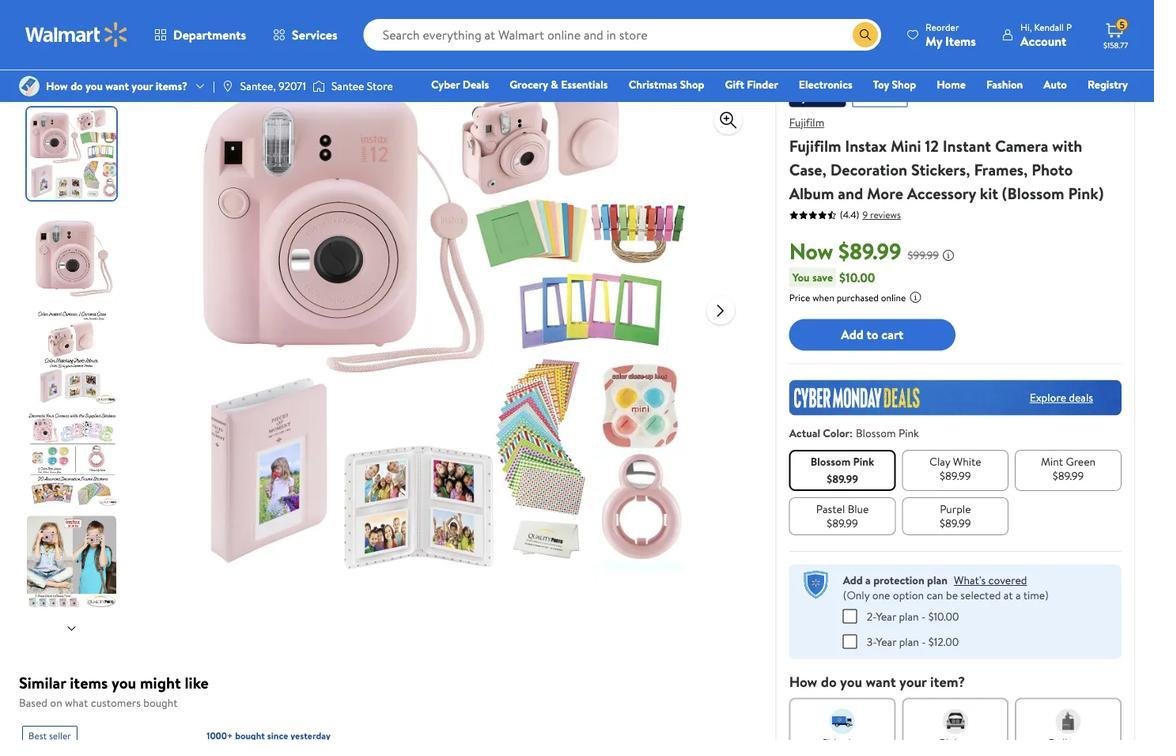 Task type: locate. For each thing, give the bounding box(es) containing it.
9 reviews link
[[860, 208, 901, 222]]

shop
[[681, 77, 705, 92], [892, 77, 917, 92]]

legal information image
[[910, 291, 922, 303]]

 image for santee store
[[313, 78, 325, 94]]

$89.99 for mint green
[[1053, 468, 1085, 484]]

0 horizontal spatial how
[[46, 78, 68, 94]]

fujifilm down cyber deal on the right of page
[[790, 115, 825, 130]]

(4.4)
[[840, 208, 860, 222]]

0 horizontal spatial want
[[105, 78, 129, 94]]

0 vertical spatial blossom
[[856, 425, 896, 441]]

santee,
[[241, 78, 276, 94]]

1 shop from the left
[[681, 77, 705, 92]]

 image
[[19, 76, 40, 97]]

how for how do you want your items?
[[46, 78, 68, 94]]

best
[[859, 91, 877, 104]]

services button
[[260, 16, 351, 54]]

fashion link
[[980, 76, 1031, 93]]

santee, 92071
[[241, 78, 306, 94]]

do up intent image for shipping
[[821, 672, 837, 692]]

1 vertical spatial do
[[821, 672, 837, 692]]

christmas
[[629, 77, 678, 92]]

plan for $12.00
[[900, 634, 920, 650]]

1 vertical spatial -
[[922, 634, 927, 650]]

walmart+
[[1082, 99, 1129, 114]]

plan left the 'what's'
[[928, 573, 948, 588]]

option
[[894, 588, 925, 603]]

items
[[946, 32, 977, 49]]

1 horizontal spatial your
[[900, 672, 927, 692]]

time)
[[1024, 588, 1049, 603]]

1 vertical spatial fujifilm
[[790, 135, 842, 157]]

clay
[[930, 454, 951, 470]]

1 vertical spatial add
[[844, 573, 863, 588]]

intent image for delivery image
[[1056, 709, 1082, 735]]

1 horizontal spatial $10.00
[[929, 609, 960, 624]]

3-year plan - $12.00
[[867, 634, 960, 650]]

- left $12.00
[[922, 634, 927, 650]]

0 horizontal spatial $10.00
[[840, 269, 876, 286]]

cart
[[882, 326, 904, 344]]

next image image
[[65, 623, 78, 636]]

cyber deals link
[[424, 76, 496, 93]]

0 vertical spatial how
[[46, 78, 68, 94]]

1 vertical spatial your
[[900, 672, 927, 692]]

$89.99 down blossom pink $89.99
[[827, 516, 859, 531]]

plan down "2-year plan - $10.00"
[[900, 634, 920, 650]]

add left to
[[842, 326, 864, 344]]

best seller
[[859, 91, 902, 104]]

shop left add to favorites list, fujifilm instax mini 12 instant camera with case, decoration stickers, frames, photo album and more accessory kit (blossom pink)
[[681, 77, 705, 92]]

blossom right :
[[856, 425, 896, 441]]

0 horizontal spatial your
[[132, 78, 153, 94]]

plan
[[928, 573, 948, 588], [900, 609, 919, 624], [900, 634, 920, 650]]

add left one
[[844, 573, 863, 588]]

1 horizontal spatial how
[[790, 672, 818, 692]]

shop for toy shop
[[892, 77, 917, 92]]

0 vertical spatial -
[[922, 609, 926, 624]]

seller
[[880, 91, 902, 104]]

pastel blue $89.99
[[817, 502, 869, 531]]

deal
[[823, 91, 840, 104]]

3-Year plan - $12.00 checkbox
[[844, 635, 858, 649]]

1 horizontal spatial cyber
[[796, 91, 821, 104]]

$10.00 down be at bottom
[[929, 609, 960, 624]]

2 vertical spatial plan
[[900, 634, 920, 650]]

year down one
[[877, 609, 897, 624]]

1 vertical spatial plan
[[900, 609, 919, 624]]

0 horizontal spatial you
[[86, 78, 103, 94]]

pink right :
[[899, 425, 920, 441]]

 image for santee, 92071
[[222, 80, 234, 93]]

0 horizontal spatial a
[[866, 573, 871, 588]]

fujifilm fujifilm instax mini 12 instant camera with case, decoration stickers, frames, photo album and more accessory kit (blossom pink)
[[790, 115, 1105, 204]]

similar items you might like based on what customers bought
[[19, 672, 209, 711]]

pink down actual color : blossom pink
[[854, 454, 875, 470]]

- for $10.00
[[922, 609, 926, 624]]

you up customers
[[112, 672, 136, 695]]

with
[[1053, 135, 1083, 157]]

deals
[[1070, 390, 1094, 406]]

2 horizontal spatial you
[[841, 672, 863, 692]]

gift finder link
[[718, 76, 786, 93]]

a right at
[[1016, 588, 1022, 603]]

intent image for shipping image
[[830, 709, 856, 735]]

add
[[842, 326, 864, 344], [844, 573, 863, 588]]

like
[[185, 672, 209, 695]]

1 horizontal spatial pink
[[899, 425, 920, 441]]

add inside button
[[842, 326, 864, 344]]

1 horizontal spatial shop
[[892, 77, 917, 92]]

fujifilm instax mini 12 instant camera with case, decoration stickers, frames, photo album and more accessory kit (blossom pink) image
[[187, 68, 694, 575]]

plan down option
[[900, 609, 919, 624]]

$89.99 inside blossom pink $89.99
[[827, 472, 859, 487]]

 image right '92071' at the top left of page
[[313, 78, 325, 94]]

0 horizontal spatial pink
[[854, 454, 875, 470]]

items
[[70, 672, 108, 695]]

want down 3-
[[866, 672, 897, 692]]

0 vertical spatial plan
[[928, 573, 948, 588]]

your left items?
[[132, 78, 153, 94]]

add a protection plan what's covered (only one option can be selected at a time)
[[844, 573, 1049, 603]]

$89.99 down clay white $89.99
[[940, 516, 972, 531]]

1 horizontal spatial  image
[[313, 78, 325, 94]]

your for item?
[[900, 672, 927, 692]]

1 vertical spatial blossom
[[811, 454, 851, 470]]

learn more about strikethrough prices image
[[943, 249, 955, 261]]

2 shop from the left
[[892, 77, 917, 92]]

registry
[[1088, 77, 1129, 92]]

cyber monday deals image
[[790, 380, 1122, 416]]

toy
[[874, 77, 890, 92]]

0 vertical spatial add
[[842, 326, 864, 344]]

add inside add a protection plan what's covered (only one option can be selected at a time)
[[844, 573, 863, 588]]

&
[[551, 77, 559, 92]]

search icon image
[[860, 28, 872, 41]]

2 year from the top
[[877, 634, 897, 650]]

pink)
[[1069, 182, 1105, 204]]

0 vertical spatial do
[[71, 78, 83, 94]]

more
[[868, 182, 904, 204]]

price
[[790, 291, 811, 304]]

services
[[292, 26, 338, 44]]

add for add to cart
[[842, 326, 864, 344]]

toy shop link
[[867, 76, 924, 93]]

add to cart button
[[790, 319, 956, 351]]

1 horizontal spatial do
[[821, 672, 837, 692]]

debit
[[1034, 99, 1061, 114]]

kit
[[981, 182, 999, 204]]

Search search field
[[364, 19, 882, 51]]

fujifilm
[[790, 115, 825, 130], [790, 135, 842, 157]]

plan inside add a protection plan what's covered (only one option can be selected at a time)
[[928, 573, 948, 588]]

1 horizontal spatial blossom
[[856, 425, 896, 441]]

0 vertical spatial your
[[132, 78, 153, 94]]

$89.99 inside mint green $89.99
[[1053, 468, 1085, 484]]

0 vertical spatial want
[[105, 78, 129, 94]]

$10.00
[[840, 269, 876, 286], [929, 609, 960, 624]]

shop right "toy"
[[892, 77, 917, 92]]

covered
[[989, 573, 1028, 588]]

be
[[947, 588, 959, 603]]

santee
[[332, 78, 364, 94]]

0 horizontal spatial  image
[[222, 80, 234, 93]]

cyber
[[431, 77, 460, 92], [796, 91, 821, 104]]

0 horizontal spatial blossom
[[811, 454, 851, 470]]

purchased
[[837, 291, 879, 304]]

mini
[[891, 135, 922, 157]]

do
[[71, 78, 83, 94], [821, 672, 837, 692]]

fujifilm down fujifilm link
[[790, 135, 842, 157]]

0 horizontal spatial shop
[[681, 77, 705, 92]]

your left item?
[[900, 672, 927, 692]]

(only
[[844, 588, 870, 603]]

cyber left deal
[[796, 91, 821, 104]]

1 vertical spatial $10.00
[[929, 609, 960, 624]]

$89.99 down (4.4) 9 reviews at the top right of the page
[[839, 235, 902, 266]]

cyber for cyber deal
[[796, 91, 821, 104]]

1 horizontal spatial want
[[866, 672, 897, 692]]

you
[[793, 270, 810, 285]]

how for how do you want your item?
[[790, 672, 818, 692]]

year
[[877, 609, 897, 624], [877, 634, 897, 650]]

cyber left deals
[[431, 77, 460, 92]]

0 vertical spatial $10.00
[[840, 269, 876, 286]]

you inside the similar items you might like based on what customers bought
[[112, 672, 136, 695]]

electronics link
[[792, 76, 860, 93]]

fujifilm instax mini 12 instant camera with case, decoration stickers, frames, photo album and more accessory kit (blossom pink) - image 4 of 7 image
[[27, 414, 120, 507]]

camera
[[996, 135, 1049, 157]]

0 vertical spatial pink
[[899, 425, 920, 441]]

add to favorites list, fujifilm instax mini 12 instant camera with case, decoration stickers, frames, photo album and more accessory kit (blossom pink) image
[[719, 76, 738, 95]]

you down 'walmart' image
[[86, 78, 103, 94]]

fujifilm instax mini 12 instant camera with case, decoration stickers, frames, photo album and more accessory kit (blossom pink) - image 2 of 7 image
[[27, 210, 120, 302]]

1 horizontal spatial you
[[112, 672, 136, 695]]

want left items?
[[105, 78, 129, 94]]

finder
[[747, 77, 779, 92]]

fujifilm link
[[790, 115, 825, 130]]

0 horizontal spatial do
[[71, 78, 83, 94]]

you for similar items you might like based on what customers bought
[[112, 672, 136, 695]]

reorder
[[926, 20, 960, 34]]

0 vertical spatial fujifilm
[[790, 115, 825, 130]]

gift
[[725, 77, 745, 92]]

intent image for pickup image
[[943, 709, 969, 735]]

2-
[[867, 609, 877, 624]]

item?
[[931, 672, 966, 692]]

a left one
[[866, 573, 871, 588]]

1 vertical spatial want
[[866, 672, 897, 692]]

$89.99 inside clay white $89.99
[[940, 468, 972, 484]]

 image
[[313, 78, 325, 94], [222, 80, 234, 93]]

protection
[[874, 573, 925, 588]]

1 vertical spatial year
[[877, 634, 897, 650]]

1 vertical spatial pink
[[854, 454, 875, 470]]

now
[[790, 235, 834, 266]]

0 horizontal spatial cyber
[[431, 77, 460, 92]]

$10.00 up "purchased"
[[840, 269, 876, 286]]

(blossom
[[1003, 182, 1065, 204]]

hi,
[[1021, 20, 1033, 34]]

home
[[937, 77, 966, 92]]

add for add a protection plan what's covered (only one option can be selected at a time)
[[844, 573, 863, 588]]

next media item image
[[711, 301, 730, 320]]

bought
[[143, 696, 178, 711]]

$89.99 up purple
[[940, 468, 972, 484]]

do for how do you want your item?
[[821, 672, 837, 692]]

$99.99
[[908, 247, 940, 263]]

0 vertical spatial year
[[877, 609, 897, 624]]

1 vertical spatial how
[[790, 672, 818, 692]]

1 year from the top
[[877, 609, 897, 624]]

blossom down color
[[811, 454, 851, 470]]

mint
[[1042, 454, 1064, 470]]

you down 3-year plan - $12.00 option
[[841, 672, 863, 692]]

$89.99 up the pastel
[[827, 472, 859, 487]]

 image right |
[[222, 80, 234, 93]]

year for 3-
[[877, 634, 897, 650]]

1 horizontal spatial a
[[1016, 588, 1022, 603]]

you for how do you want your items?
[[86, 78, 103, 94]]

blue
[[848, 502, 869, 517]]

$89.99 for clay white
[[940, 468, 972, 484]]

do down 'walmart' image
[[71, 78, 83, 94]]

year right 3-year plan - $12.00 option
[[877, 634, 897, 650]]

- down option
[[922, 609, 926, 624]]

green
[[1067, 454, 1096, 470]]

$89.99 inside pastel blue $89.99
[[827, 516, 859, 531]]

92071
[[279, 78, 306, 94]]

$89.99 down explore deals link
[[1053, 468, 1085, 484]]

|
[[213, 78, 215, 94]]



Task type: vqa. For each thing, say whether or not it's contained in the screenshot.
Auto
yes



Task type: describe. For each thing, give the bounding box(es) containing it.
instax
[[846, 135, 887, 157]]

deals
[[463, 77, 489, 92]]

walmart+ link
[[1074, 98, 1136, 115]]

grocery
[[510, 77, 549, 92]]

similar
[[19, 672, 66, 695]]

clay white $89.99
[[930, 454, 982, 484]]

pastel
[[817, 502, 846, 517]]

one
[[1007, 99, 1031, 114]]

reviews
[[871, 208, 901, 222]]

$158.77
[[1104, 40, 1129, 50]]

auto link
[[1037, 76, 1075, 93]]

walmart image
[[25, 22, 128, 47]]

pink inside blossom pink $89.99
[[854, 454, 875, 470]]

white
[[954, 454, 982, 470]]

5
[[1120, 18, 1126, 31]]

how do you want your item?
[[790, 672, 966, 692]]

do for how do you want your items?
[[71, 78, 83, 94]]

save
[[813, 270, 834, 285]]

items?
[[156, 78, 188, 94]]

you for how do you want your item?
[[841, 672, 863, 692]]

year for 2-
[[877, 609, 897, 624]]

ad disclaimer and feedback for skylinedisplayad image
[[1123, 19, 1136, 32]]

one
[[873, 588, 891, 603]]

12
[[926, 135, 940, 157]]

christmas shop
[[629, 77, 705, 92]]

blossom pink $89.99
[[811, 454, 875, 487]]

$12.00
[[929, 634, 960, 650]]

fujifilm instax mini 12 instant camera with case, decoration stickers, frames, photo album and more accessory kit (blossom pink) - image 5 of 7 image
[[27, 516, 120, 609]]

photo
[[1032, 158, 1074, 180]]

shop for christmas shop
[[681, 77, 705, 92]]

blossom inside blossom pink $89.99
[[811, 454, 851, 470]]

2 fujifilm from the top
[[790, 135, 842, 157]]

wpp logo image
[[802, 571, 831, 600]]

1 fujifilm from the top
[[790, 115, 825, 130]]

stickers,
[[912, 158, 971, 180]]

home link
[[930, 76, 974, 93]]

plan for $10.00
[[900, 609, 919, 624]]

registry link
[[1081, 76, 1136, 93]]

color
[[823, 425, 850, 441]]

at
[[1004, 588, 1014, 603]]

purple
[[940, 502, 972, 517]]

electronics
[[799, 77, 853, 92]]

what's covered button
[[955, 573, 1028, 588]]

want for item?
[[866, 672, 897, 692]]

decoration
[[831, 158, 908, 180]]

sponsored
[[1077, 19, 1120, 32]]

clear search field text image
[[834, 29, 847, 41]]

:
[[850, 425, 853, 441]]

hi, kendall p account
[[1021, 20, 1073, 49]]

reorder my items
[[926, 20, 977, 49]]

case,
[[790, 158, 827, 180]]

actual
[[790, 425, 821, 441]]

to
[[867, 326, 879, 344]]

- for $12.00
[[922, 634, 927, 650]]

fujifilm instax mini 12 instant camera with case, decoration stickers, frames, photo album and more accessory kit (blossom pink) - image 1 of 7 image
[[27, 108, 120, 200]]

price when purchased online
[[790, 291, 907, 304]]

purple $89.99
[[940, 502, 972, 531]]

$89.99 for pastel blue
[[827, 516, 859, 531]]

store
[[367, 78, 393, 94]]

grocery & essentials
[[510, 77, 608, 92]]

fujifilm instax mini 12 instant camera with case, decoration stickers, frames, photo album and more accessory kit (blossom pink) - image 3 of 7 image
[[27, 312, 120, 404]]

toy shop
[[874, 77, 917, 92]]

account
[[1021, 32, 1067, 49]]

customers
[[91, 696, 141, 711]]

want for items?
[[105, 78, 129, 94]]

registry one debit
[[1007, 77, 1129, 114]]

2-Year plan - $10.00 checkbox
[[844, 610, 858, 624]]

cyber for cyber deals
[[431, 77, 460, 92]]

cyber deal
[[796, 91, 840, 104]]

grocery & essentials link
[[503, 76, 616, 93]]

based
[[19, 696, 47, 711]]

zoom image modal image
[[719, 111, 738, 130]]

my
[[926, 32, 943, 49]]

explore deals
[[1031, 390, 1094, 406]]

gift finder
[[725, 77, 779, 92]]

Walmart Site-Wide search field
[[364, 19, 882, 51]]

and
[[838, 182, 864, 204]]

departments
[[173, 26, 246, 44]]

actual color list
[[787, 447, 1126, 539]]

essentials
[[561, 77, 608, 92]]

explore
[[1031, 390, 1067, 406]]

2-year plan - $10.00
[[867, 609, 960, 624]]

now $89.99
[[790, 235, 902, 266]]

might
[[140, 672, 181, 695]]

actual color : blossom pink
[[790, 425, 920, 441]]

online
[[882, 291, 907, 304]]

departments button
[[141, 16, 260, 54]]

p
[[1067, 20, 1073, 34]]

$89.99 for blossom pink
[[827, 472, 859, 487]]

9
[[863, 208, 868, 222]]

fashion
[[987, 77, 1024, 92]]

christmas shop link
[[622, 76, 712, 93]]

your for items?
[[132, 78, 153, 94]]

kendall
[[1035, 20, 1065, 34]]

santee store
[[332, 78, 393, 94]]

you save $10.00
[[793, 269, 876, 286]]



